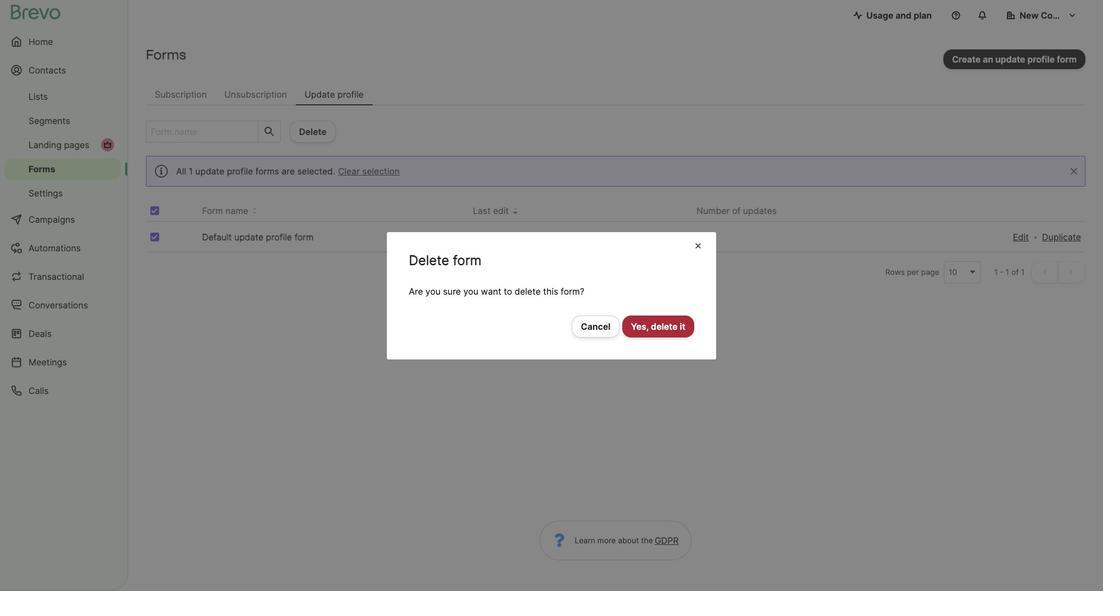 Task type: vqa. For each thing, say whether or not it's contained in the screenshot.
Home
yes



Task type: describe. For each thing, give the bounding box(es) containing it.
deals
[[29, 328, 52, 339]]

1 you from the left
[[426, 286, 441, 297]]

new company
[[1020, 10, 1082, 21]]

automations
[[29, 243, 81, 254]]

forms link
[[4, 158, 121, 180]]

new company button
[[998, 4, 1086, 26]]

calls
[[29, 385, 49, 396]]

campaigns
[[29, 214, 75, 225]]

usage and plan button
[[845, 4, 941, 26]]

cancel
[[581, 321, 611, 332]]

update profile link
[[296, 83, 373, 105]]

clear selection link
[[335, 165, 403, 178]]

are
[[409, 286, 423, 297]]

close image
[[695, 238, 702, 252]]

conversations
[[29, 300, 88, 311]]

number of updates
[[697, 205, 777, 216]]

it
[[680, 321, 686, 332]]

unsubscription
[[224, 89, 287, 100]]

home
[[29, 36, 53, 47]]

and
[[896, 10, 912, 21]]

yes, delete it button
[[623, 315, 695, 337]]

last edit
[[473, 205, 509, 216]]

search image
[[263, 125, 276, 138]]

last edit button
[[473, 204, 518, 217]]

9:27
[[529, 232, 548, 243]]

2023
[[505, 232, 527, 243]]

form?
[[561, 286, 585, 297]]

updates
[[743, 205, 777, 216]]

meetings link
[[4, 349, 121, 376]]

gdpr
[[655, 535, 679, 546]]

landing pages
[[29, 139, 89, 150]]

name
[[226, 205, 248, 216]]

default update profile form
[[202, 232, 314, 243]]

meetings
[[29, 357, 67, 368]]

update profile
[[305, 89, 364, 100]]

default update profile form link
[[202, 232, 314, 243]]

landing pages link
[[4, 134, 121, 156]]

company
[[1041, 10, 1082, 21]]

update
[[305, 89, 335, 100]]

sure
[[443, 286, 461, 297]]

last
[[473, 205, 491, 216]]

search button
[[258, 121, 281, 142]]

1 vertical spatial forms
[[29, 164, 55, 175]]

yes, delete it
[[631, 321, 686, 332]]

want
[[481, 286, 502, 297]]

selection
[[362, 166, 400, 177]]

1 horizontal spatial of
[[1012, 267, 1019, 277]]

new
[[1020, 10, 1039, 21]]

delete form
[[409, 252, 482, 268]]

usage and plan
[[867, 10, 932, 21]]

calls link
[[4, 378, 121, 404]]

are
[[282, 166, 295, 177]]

0 vertical spatial form
[[295, 232, 314, 243]]

transactional
[[29, 271, 84, 282]]

2 you from the left
[[464, 286, 479, 297]]

lists link
[[4, 86, 121, 108]]

edit
[[493, 205, 509, 216]]

nov 17, 2023 9:27 am
[[473, 232, 564, 243]]

form name
[[202, 205, 248, 216]]

contacts link
[[4, 57, 121, 83]]

rows
[[886, 267, 905, 277]]

0 horizontal spatial update
[[195, 166, 224, 177]]

deals link
[[4, 321, 121, 347]]

to
[[504, 286, 512, 297]]



Task type: locate. For each thing, give the bounding box(es) containing it.
duplicate link
[[1043, 231, 1082, 244]]

0 horizontal spatial profile
[[227, 166, 253, 177]]

plan
[[914, 10, 932, 21]]

campaigns link
[[4, 206, 121, 233]]

1 vertical spatial form
[[453, 252, 482, 268]]

you right sure
[[464, 286, 479, 297]]

home link
[[4, 29, 121, 55]]

0 vertical spatial forms
[[146, 47, 186, 63]]

1 horizontal spatial you
[[464, 286, 479, 297]]

are you sure you want to delete this form?
[[409, 286, 585, 297]]

nov
[[473, 232, 490, 243]]

subscription link
[[146, 83, 216, 105]]

gdpr link
[[653, 534, 679, 547]]

pages
[[64, 139, 89, 150]]

lists
[[29, 91, 48, 102]]

segments link
[[4, 110, 121, 132]]

rows per page
[[886, 267, 940, 277]]

all
[[176, 166, 186, 177]]

0 horizontal spatial you
[[426, 286, 441, 297]]

0
[[697, 232, 702, 243]]

edit
[[1013, 232, 1029, 243]]

number
[[697, 205, 730, 216]]

delete left it
[[651, 321, 678, 332]]

you right are
[[426, 286, 441, 297]]

1 horizontal spatial form
[[453, 252, 482, 268]]

of inside 'button'
[[732, 205, 741, 216]]

forms
[[146, 47, 186, 63], [29, 164, 55, 175]]

update
[[195, 166, 224, 177], [234, 232, 264, 243]]

1 vertical spatial update
[[234, 232, 264, 243]]

1 horizontal spatial profile
[[266, 232, 292, 243]]

0 vertical spatial of
[[732, 205, 741, 216]]

of
[[732, 205, 741, 216], [1012, 267, 1019, 277]]

0 vertical spatial delete
[[515, 286, 541, 297]]

1 horizontal spatial update
[[234, 232, 264, 243]]

page
[[922, 267, 940, 277]]

forms
[[256, 166, 279, 177]]

form
[[295, 232, 314, 243], [453, 252, 482, 268]]

profile
[[338, 89, 364, 100], [227, 166, 253, 177], [266, 232, 292, 243]]

forms up subscription
[[146, 47, 186, 63]]

1
[[189, 166, 193, 177], [995, 267, 998, 277], [1006, 267, 1010, 277], [1021, 267, 1025, 277]]

-
[[1000, 267, 1004, 277]]

0 vertical spatial update
[[195, 166, 224, 177]]

you
[[426, 286, 441, 297], [464, 286, 479, 297]]

cancel button
[[572, 315, 620, 337]]

am
[[550, 232, 564, 243]]

landing
[[29, 139, 62, 150]]

forms down landing
[[29, 164, 55, 175]]

1 vertical spatial profile
[[227, 166, 253, 177]]

clear
[[338, 166, 360, 177]]

selected.
[[297, 166, 335, 177]]

of right the -
[[1012, 267, 1019, 277]]

duplicate
[[1043, 232, 1082, 243]]

2 horizontal spatial profile
[[338, 89, 364, 100]]

this
[[543, 286, 559, 297]]

1 horizontal spatial forms
[[146, 47, 186, 63]]

contacts
[[29, 65, 66, 76]]

left___rvooi image
[[103, 141, 112, 149]]

1 vertical spatial delete
[[651, 321, 678, 332]]

subscription
[[155, 89, 207, 100]]

0 vertical spatial profile
[[338, 89, 364, 100]]

delete
[[515, 286, 541, 297], [651, 321, 678, 332]]

default
[[202, 232, 232, 243]]

0 horizontal spatial of
[[732, 205, 741, 216]]

0 horizontal spatial delete
[[515, 286, 541, 297]]

number of updates button
[[697, 204, 786, 217]]

automations link
[[4, 235, 121, 261]]

segments
[[29, 115, 70, 126]]

edit link
[[1013, 231, 1029, 244]]

1 horizontal spatial delete
[[651, 321, 678, 332]]

1 - 1 of 1
[[995, 267, 1025, 277]]

0 horizontal spatial forms
[[29, 164, 55, 175]]

transactional link
[[4, 264, 121, 290]]

update down name
[[234, 232, 264, 243]]

0 horizontal spatial form
[[295, 232, 314, 243]]

17,
[[492, 232, 503, 243]]

delete right to
[[515, 286, 541, 297]]

per
[[907, 267, 919, 277]]

all 1 update profile forms are selected. clear selection
[[176, 166, 400, 177]]

form
[[202, 205, 223, 216]]

usage
[[867, 10, 894, 21]]

Campaign name search field
[[147, 121, 254, 142]]

settings
[[29, 188, 63, 199]]

delete inside button
[[651, 321, 678, 332]]

of right number
[[732, 205, 741, 216]]

1 vertical spatial of
[[1012, 267, 1019, 277]]

form name button
[[202, 204, 257, 217]]

settings link
[[4, 182, 121, 204]]

update right all
[[195, 166, 224, 177]]

unsubscription link
[[216, 83, 296, 105]]

yes,
[[631, 321, 649, 332]]

delete
[[409, 252, 449, 268]]

2 vertical spatial profile
[[266, 232, 292, 243]]

conversations link
[[4, 292, 121, 318]]



